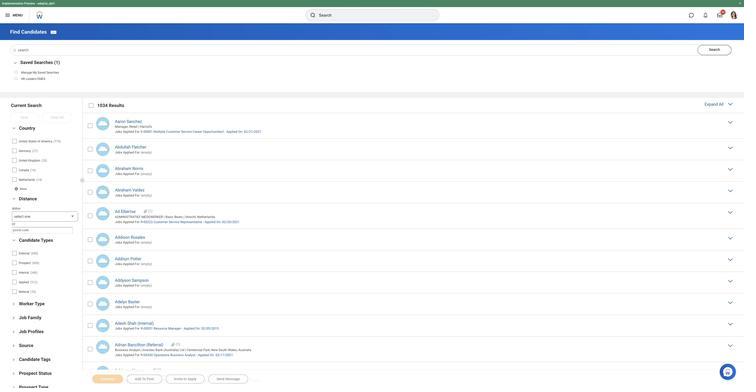 Task type: describe. For each thing, give the bounding box(es) containing it.
chevron down image for job profiles
[[12, 329, 15, 335]]

| down adrian bancilhon (referral)
[[141, 349, 142, 352]]

addisyn potter
[[115, 257, 141, 262]]

jobs inside addison rosales list item
[[115, 241, 122, 245]]

search button
[[698, 45, 732, 55]]

administratief
[[115, 215, 141, 219]]

country group
[[10, 125, 80, 192]]

abraham for abraham norris
[[115, 166, 131, 171]]

resource
[[154, 327, 167, 331]]

- inside manager, retail   |   harrod's jobs applied for e-00001 multiple customer service career opportunities! - applied on: 02/21/2021
[[225, 130, 226, 134]]

united for united kingdom
[[19, 159, 27, 163]]

filter search field
[[10, 102, 83, 389]]

ad elbertse
[[115, 209, 136, 214]]

applied right manager
[[184, 327, 195, 331]]

find
[[10, 29, 20, 35]]

united for united states of america
[[19, 140, 27, 143]]

manager, retail   |   harrod's jobs applied for e-00001 multiple customer service career opportunities! - applied on: 02/21/2021
[[115, 125, 262, 134]]

manager
[[168, 327, 181, 331]]

of
[[12, 223, 15, 226]]

more aaron sanchez image
[[728, 119, 734, 125]]

select
[[14, 215, 24, 219]]

applied down park,
[[198, 354, 209, 357]]

applied inside abraham valdez list item
[[123, 194, 134, 197]]

search image for manage my saved searches
[[14, 70, 18, 75]]

| left city,
[[148, 374, 149, 378]]

abraham norris
[[115, 166, 143, 171]]

1034 results
[[97, 103, 124, 108]]

upload clip image for ad elbertse list item
[[143, 208, 148, 215]]

| left basic at the left bottom
[[164, 215, 165, 219]]

jobs applied for (empty) for rosales
[[115, 241, 152, 245]]

02/05/2015
[[201, 327, 219, 331]]

addyson sampson
[[115, 278, 149, 283]]

sampson
[[132, 278, 149, 283]]

jobs inside the addyson sampson list item
[[115, 284, 122, 288]]

select one button
[[12, 212, 78, 222]]

harvey
[[132, 369, 145, 373]]

jobs applied for (empty) for baxter
[[115, 305, 152, 309]]

rosales
[[131, 235, 145, 240]]

job for job profiles
[[19, 329, 27, 335]]

on: inside intern   |   abc company   |   city, united states of america jobs applied for e-00001 multiple customer service career opportunities! - applied on: 10/27/2022
[[238, 379, 243, 383]]

america inside country tree
[[41, 140, 52, 143]]

- inside intern   |   abc company   |   city, united states of america jobs applied for e-00001 multiple customer service career opportunities! - applied on: 10/27/2022
[[225, 379, 226, 383]]

one
[[24, 215, 30, 219]]

basic
[[166, 215, 174, 219]]

(internal)
[[137, 321, 154, 326]]

retail
[[129, 125, 137, 129]]

service inside intern   |   abc company   |   city, united states of america jobs applied for e-00001 multiple customer service career opportunities! - applied on: 10/27/2022
[[181, 379, 192, 383]]

jobs applied for (empty) for valdez
[[115, 194, 152, 197]]

1 vertical spatial business
[[170, 354, 184, 357]]

prospect for prospect
[[19, 262, 31, 265]]

applied down administratief
[[123, 220, 134, 224]]

00001 inside intern   |   abc company   |   city, united states of america jobs applied for e-00001 multiple customer service career opportunities! - applied on: 10/27/2022
[[143, 379, 153, 383]]

implementation
[[2, 2, 23, 5]]

adelyn baxter
[[115, 300, 140, 305]]

all
[[719, 102, 724, 107]]

job family
[[19, 315, 41, 321]]

chevron down image for saved searches (1)
[[12, 60, 18, 65]]

administratief medewerker   |   basic beats   |   utrecht, netherlands jobs applied for r-00222 customer service representative - applied on: 02/20/2021
[[115, 215, 240, 224]]

postal code text field
[[13, 228, 72, 233]]

jobs inside abraham valdez list item
[[115, 194, 122, 197]]

distance group
[[10, 196, 80, 234]]

abdullah
[[115, 145, 131, 150]]

jobs inside adesh shah (internal) list item
[[115, 327, 122, 331]]

for inside manager, retail   |   harrod's jobs applied for e-00001 multiple customer service career opportunities! - applied on: 02/21/2021
[[135, 130, 140, 134]]

states inside intern   |   abc company   |   city, united states of america jobs applied for e-00001 multiple customer service career opportunities! - applied on: 10/27/2022
[[167, 374, 176, 378]]

find candidates
[[10, 29, 47, 35]]

addison rosales list item
[[82, 229, 744, 250]]

manage
[[21, 71, 32, 74]]

candidate types group
[[10, 238, 80, 297]]

applied left 02/21/2021
[[226, 130, 237, 134]]

for inside administratief medewerker   |   basic beats   |   utrecht, netherlands jobs applied for r-00222 customer service representative - applied on: 02/20/2021
[[135, 220, 140, 224]]

for inside adelyn baxter list item
[[135, 305, 140, 309]]

for inside addisyn potter list item
[[135, 262, 140, 266]]

chevron down image for candidate types
[[11, 239, 17, 242]]

worker
[[19, 301, 34, 307]]

- inside the business analyst   |   investec bank (australia) ltd   |   centennial park, new south wales, australia jobs applied for r-00430 operations business analyst - applied on: 02/17/2021
[[196, 354, 197, 357]]

current
[[11, 103, 26, 108]]

find candidates element
[[10, 29, 47, 35]]

applied down retail at the left
[[123, 130, 134, 134]]

states inside country tree
[[28, 140, 37, 143]]

addison rosales link
[[115, 234, 145, 240]]

of inside country tree
[[38, 140, 40, 143]]

jobs inside abraham norris list item
[[115, 172, 122, 176]]

within
[[12, 207, 20, 211]]

more abdullah fletcher image
[[728, 145, 734, 151]]

candidate for candidate tags
[[19, 357, 40, 362]]

find candidates main content
[[0, 23, 744, 389]]

menu
[[13, 13, 23, 17]]

job profiles
[[19, 329, 44, 335]]

south
[[219, 349, 227, 352]]

more adrian bancilhon (referral) image
[[728, 343, 734, 349]]

33
[[722, 11, 725, 13]]

jobs applied for (empty) for norris
[[115, 172, 152, 176]]

abc
[[126, 374, 132, 378]]

united inside intern   |   abc company   |   city, united states of america jobs applied for e-00001 multiple customer service career opportunities! - applied on: 10/27/2022
[[156, 374, 166, 378]]

more button
[[14, 187, 27, 191]]

(1) for ad elbertse list item
[[148, 209, 153, 213]]

applied inside addison rosales list item
[[123, 241, 134, 245]]

applied inside abraham norris list item
[[123, 172, 134, 176]]

adesh shah (internal) list item
[[82, 315, 744, 337]]

e- inside intern   |   abc company   |   city, united states of america jobs applied for e-00001 multiple customer service career opportunities! - applied on: 10/27/2022
[[141, 379, 143, 383]]

r-00222 customer service representative - applied on: 02/20/2021 link
[[141, 219, 240, 224]]

r- inside the business analyst   |   investec bank (australia) ltd   |   centennial park, new south wales, australia jobs applied for r-00430 operations business analyst - applied on: 02/17/2021
[[141, 354, 144, 357]]

- inside administratief medewerker   |   basic beats   |   utrecht, netherlands jobs applied for r-00222 customer service representative - applied on: 02/20/2021
[[203, 220, 204, 224]]

opportunities! inside intern   |   abc company   |   city, united states of america jobs applied for e-00001 multiple customer service career opportunities! - applied on: 10/27/2022
[[203, 379, 224, 383]]

| right the ltd
[[185, 349, 186, 352]]

upload clip image for adrienne harvey list item
[[152, 368, 156, 374]]

for inside the addyson sampson list item
[[135, 284, 140, 288]]

referral
[[19, 290, 29, 294]]

- inside 'menu' banner
[[36, 2, 37, 5]]

career inside manager, retail   |   harrod's jobs applied for e-00001 multiple customer service career opportunities! - applied on: 02/21/2021
[[193, 130, 202, 134]]

02/17/2021
[[216, 354, 233, 357]]

select one
[[14, 215, 30, 219]]

investec
[[142, 349, 155, 352]]

0 vertical spatial search image
[[310, 12, 316, 18]]

germany
[[19, 149, 31, 153]]

abraham norris link
[[115, 165, 143, 171]]

adrienne harvey
[[115, 369, 145, 373]]

- inside adesh shah (internal) list item
[[182, 327, 183, 331]]

company
[[133, 374, 147, 378]]

beats
[[174, 215, 183, 219]]

more abraham norris image
[[728, 166, 734, 173]]

jobs inside adelyn baxter list item
[[115, 305, 122, 309]]

source
[[19, 343, 33, 348]]

preview
[[24, 2, 35, 5]]

e-00001 multiple customer service career opportunities! - applied on: 10/27/2022 link
[[141, 378, 262, 383]]

of inside intern   |   abc company   |   city, united states of america jobs applied for e-00001 multiple customer service career opportunities! - applied on: 10/27/2022
[[177, 374, 180, 378]]

opportunities! inside manager, retail   |   harrod's jobs applied for e-00001 multiple customer service career opportunities! - applied on: 02/21/2021
[[203, 130, 224, 134]]

jobs inside abdullah fletcher list item
[[115, 151, 122, 154]]

applied down shah
[[123, 327, 134, 331]]

adelyn
[[115, 300, 127, 305]]

addisyn
[[115, 257, 129, 262]]

candidates
[[21, 29, 47, 35]]

addisyn potter list item
[[82, 250, 744, 272]]

(empty) for addisyn potter
[[141, 262, 152, 266]]

menu button
[[0, 7, 29, 23]]

current search
[[11, 103, 42, 108]]

more addisyn potter image
[[728, 257, 734, 263]]

adrian bancilhon (referral) link
[[115, 342, 163, 348]]

00051
[[144, 327, 153, 331]]

more adelyn baxter image
[[728, 300, 734, 306]]

career inside intern   |   abc company   |   city, united states of america jobs applied for e-00001 multiple customer service career opportunities! - applied on: 10/27/2022
[[193, 379, 202, 383]]

country tree
[[12, 137, 78, 184]]

more addison rosales image
[[728, 235, 734, 241]]

types
[[41, 238, 53, 243]]

applied inside abdullah fletcher list item
[[123, 151, 134, 154]]

r- inside administratief medewerker   |   basic beats   |   utrecht, netherlands jobs applied for r-00222 customer service representative - applied on: 02/20/2021
[[141, 220, 144, 224]]

prospect for prospect status
[[19, 371, 37, 376]]

(empty) for adelyn baxter
[[141, 305, 152, 309]]

(referral)
[[147, 343, 163, 348]]

more addyson sampson image
[[728, 278, 734, 284]]

applied down the adrian
[[123, 354, 134, 357]]

abraham valdez list item
[[82, 182, 744, 203]]

centennial
[[187, 349, 202, 352]]

customer inside manager, retail   |   harrod's jobs applied for e-00001 multiple customer service career opportunities! - applied on: 02/21/2021
[[166, 130, 180, 134]]

on: inside administratief medewerker   |   basic beats   |   utrecht, netherlands jobs applied for r-00222 customer service representative - applied on: 02/20/2021
[[217, 220, 221, 224]]

| left the abc
[[124, 374, 125, 378]]

action bar region
[[82, 370, 744, 389]]

adesh
[[115, 321, 126, 326]]

00222
[[144, 220, 153, 224]]

multiple inside manager, retail   |   harrod's jobs applied for e-00001 multiple customer service career opportunities! - applied on: 02/21/2021
[[154, 130, 165, 134]]

manage my saved searches
[[21, 71, 59, 74]]

aaron sanchez list item
[[82, 113, 744, 139]]



Task type: vqa. For each thing, say whether or not it's contained in the screenshot.


Task type: locate. For each thing, give the bounding box(es) containing it.
job for job family
[[19, 315, 27, 321]]

united kingdom
[[19, 159, 40, 163]]

1 job from the top
[[19, 315, 27, 321]]

(400)
[[32, 262, 39, 265]]

r- down medewerker
[[141, 220, 144, 224]]

1 abraham from the top
[[115, 166, 131, 171]]

(empty) down norris
[[141, 172, 152, 176]]

on: inside the business analyst   |   investec bank (australia) ltd   |   centennial park, new south wales, australia jobs applied for r-00430 operations business analyst - applied on: 02/17/2021
[[210, 354, 215, 357]]

(empty) inside abraham valdez list item
[[141, 194, 152, 197]]

1 career from the top
[[193, 130, 202, 134]]

saved inside manage my saved searches link
[[38, 71, 46, 74]]

0 vertical spatial searches
[[34, 60, 53, 65]]

1 vertical spatial abraham
[[115, 188, 131, 193]]

2 jobs applied for (empty) from the top
[[115, 172, 152, 176]]

1 horizontal spatial saved
[[38, 71, 46, 74]]

service inside manager, retail   |   harrod's jobs applied for e-00001 multiple customer service career opportunities! - applied on: 02/21/2021
[[181, 130, 192, 134]]

0 vertical spatial customer
[[166, 130, 180, 134]]

adelyn baxter list item
[[82, 293, 744, 315]]

more adesh shah (internal) image
[[728, 321, 734, 327]]

list item
[[82, 388, 744, 389]]

candidate types button
[[19, 238, 53, 243]]

jobs down addison
[[115, 241, 122, 245]]

5 for from the top
[[135, 220, 140, 224]]

on: down the new
[[210, 354, 215, 357]]

(1) for adrienne harvey list item
[[157, 368, 161, 372]]

0 vertical spatial america
[[41, 140, 52, 143]]

abraham left norris
[[115, 166, 131, 171]]

0 vertical spatial prospect
[[19, 262, 31, 265]]

0 horizontal spatial search
[[27, 103, 42, 108]]

upload clip image inside adrienne harvey list item
[[152, 368, 156, 374]]

jobs applied for (empty) for fletcher
[[115, 151, 152, 154]]

inbox large image
[[718, 13, 723, 18]]

(empty) down "rosales"
[[141, 241, 152, 245]]

jobs applied for (empty) inside addisyn potter list item
[[115, 262, 152, 266]]

united states of america
[[19, 140, 52, 143]]

prospect inside 'candidate types' tree
[[19, 262, 31, 265]]

candidate down source "button"
[[19, 357, 40, 362]]

netherlands inside administratief medewerker   |   basic beats   |   utrecht, netherlands jobs applied for r-00222 customer service representative - applied on: 02/20/2021
[[197, 215, 215, 219]]

for inside addison rosales list item
[[135, 241, 140, 245]]

menu banner
[[0, 0, 744, 23]]

02/20/2021
[[222, 220, 240, 224]]

1 jobs from the top
[[115, 130, 122, 134]]

0 horizontal spatial saved
[[20, 60, 33, 65]]

applied right representative
[[205, 220, 216, 224]]

10/27/2022
[[244, 379, 262, 383]]

11 jobs from the top
[[115, 354, 122, 357]]

jobs applied for (empty) inside the addyson sampson list item
[[115, 284, 152, 288]]

(empty) for abraham valdez
[[141, 194, 152, 197]]

wales,
[[228, 349, 238, 352]]

(empty) for addyson sampson
[[141, 284, 152, 288]]

1 vertical spatial career
[[193, 379, 202, 383]]

(empty) down fletcher
[[141, 151, 152, 154]]

candidate inside "group"
[[19, 238, 40, 243]]

(1) inside adrienne harvey list item
[[157, 368, 161, 372]]

upload clip image
[[171, 342, 175, 348]]

addyson sampson link
[[115, 277, 149, 283]]

6 (empty) from the top
[[141, 284, 152, 288]]

ad elbertse list item
[[82, 203, 744, 229]]

applied inside addisyn potter list item
[[123, 262, 134, 266]]

(empty) inside addison rosales list item
[[141, 241, 152, 245]]

of down r-00430 operations business analyst - applied on: 02/17/2021 link
[[177, 374, 180, 378]]

e- down harrod's
[[141, 130, 143, 134]]

job left profiles
[[19, 329, 27, 335]]

results
[[109, 103, 124, 108]]

america up 'e-00001 multiple customer service career opportunities! - applied on: 10/27/2022' link
[[181, 374, 193, 378]]

1 vertical spatial united
[[19, 159, 27, 163]]

(empty) inside adelyn baxter list item
[[141, 305, 152, 309]]

jobs down the addisyn
[[115, 262, 122, 266]]

jobs applied for (empty) down baxter
[[115, 305, 152, 309]]

on: left 10/27/2022
[[238, 379, 243, 383]]

expand all link
[[705, 102, 724, 108]]

operations
[[154, 354, 170, 357]]

0 vertical spatial chevron down image
[[11, 197, 17, 201]]

internal
[[19, 271, 29, 275]]

on: left 02/20/2021
[[217, 220, 221, 224]]

2 job from the top
[[19, 329, 27, 335]]

(empty) for addison rosales
[[141, 241, 152, 245]]

1 vertical spatial prospect
[[19, 371, 37, 376]]

service
[[181, 130, 192, 134], [169, 220, 180, 224], [181, 379, 192, 383]]

chevron down image up within
[[11, 197, 17, 201]]

7 for from the top
[[135, 262, 140, 266]]

saved up emea
[[38, 71, 46, 74]]

1 horizontal spatial states
[[167, 374, 176, 378]]

analyst down bancilhon
[[129, 349, 140, 352]]

jobs inside intern   |   abc company   |   city, united states of america jobs applied for e-00001 multiple customer service career opportunities! - applied on: 10/27/2022
[[115, 379, 122, 383]]

potter
[[130, 257, 141, 262]]

1 horizontal spatial of
[[177, 374, 180, 378]]

2 r- from the top
[[141, 327, 144, 331]]

prospect down candidate tags button
[[19, 371, 37, 376]]

saved searches (1) button
[[20, 60, 60, 65]]

0 vertical spatial of
[[38, 140, 40, 143]]

(346)
[[30, 271, 37, 275]]

netherlands inside country tree
[[19, 178, 35, 182]]

2 career from the top
[[193, 379, 202, 383]]

12 for from the top
[[135, 379, 140, 383]]

4 for from the top
[[135, 194, 140, 197]]

chevron down image for prospect status
[[12, 371, 15, 377]]

chevron down image
[[12, 60, 18, 65], [11, 127, 17, 130], [11, 239, 17, 242], [12, 315, 15, 321], [12, 343, 15, 349], [12, 357, 15, 363], [12, 371, 15, 377], [12, 385, 15, 389]]

5 jobs applied for (empty) from the top
[[115, 262, 152, 266]]

(empty) inside abdullah fletcher list item
[[141, 151, 152, 154]]

2 vertical spatial r-
[[141, 354, 144, 357]]

multiple inside intern   |   abc company   |   city, united states of america jobs applied for e-00001 multiple customer service career opportunities! - applied on: 10/27/2022
[[154, 379, 165, 383]]

33 button
[[715, 10, 726, 21]]

distance button
[[19, 196, 37, 202]]

jobs inside manager, retail   |   harrod's jobs applied for e-00001 multiple customer service career opportunities! - applied on: 02/21/2021
[[115, 130, 122, 134]]

distance
[[19, 196, 37, 202]]

candidate up (688)
[[19, 238, 40, 243]]

(14)
[[36, 178, 42, 182]]

hr leaders emea link
[[11, 76, 194, 82]]

abraham left valdez
[[115, 188, 131, 193]]

1 multiple from the top
[[154, 130, 165, 134]]

9 for from the top
[[135, 305, 140, 309]]

adesh shah (internal) link
[[115, 320, 154, 326]]

expand
[[705, 102, 718, 107]]

aaron sanchez
[[115, 119, 142, 124]]

applied down abraham valdez
[[123, 194, 134, 197]]

1 vertical spatial netherlands
[[197, 215, 215, 219]]

jobs down ad
[[115, 220, 122, 224]]

service inside administratief medewerker   |   basic beats   |   utrecht, netherlands jobs applied for r-00222 customer service representative - applied on: 02/20/2021
[[169, 220, 180, 224]]

america inside intern   |   abc company   |   city, united states of america jobs applied for e-00001 multiple customer service career opportunities! - applied on: 10/27/2022
[[181, 374, 193, 378]]

1 vertical spatial 00001
[[143, 379, 153, 383]]

jobs applied for (empty) down abraham norris
[[115, 172, 152, 176]]

customer inside intern   |   abc company   |   city, united states of america jobs applied for e-00001 multiple customer service career opportunities! - applied on: 10/27/2022
[[166, 379, 180, 383]]

9 jobs from the top
[[115, 305, 122, 309]]

7 (empty) from the top
[[141, 305, 152, 309]]

1 horizontal spatial business
[[170, 354, 184, 357]]

for down bancilhon
[[135, 354, 140, 357]]

(688)
[[31, 252, 38, 256]]

of
[[38, 140, 40, 143], [177, 374, 180, 378]]

abdullah fletcher link
[[115, 144, 146, 150]]

chevron down image for job family
[[12, 315, 15, 321]]

r- down (internal)
[[141, 327, 144, 331]]

career
[[193, 130, 202, 134], [193, 379, 202, 383]]

0 vertical spatial 00001
[[143, 130, 153, 134]]

more abraham valdez image
[[728, 188, 734, 194]]

(1) inside saved searches (1) group
[[54, 60, 60, 65]]

leaders
[[26, 77, 37, 81]]

abraham valdez link
[[115, 187, 145, 193]]

adrian bancilhon (referral)
[[115, 343, 163, 348]]

Search search field
[[10, 45, 732, 55]]

sanchez
[[127, 119, 142, 124]]

chevron down image for candidate tags
[[12, 357, 15, 363]]

0 vertical spatial business
[[115, 349, 128, 352]]

search inside filter search field
[[27, 103, 42, 108]]

e-
[[141, 130, 143, 134], [141, 379, 143, 383]]

1 vertical spatial analyst
[[185, 354, 196, 357]]

intern   |   abc company   |   city, united states of america jobs applied for e-00001 multiple customer service career opportunities! - applied on: 10/27/2022
[[115, 374, 262, 383]]

jobs down abraham norris
[[115, 172, 122, 176]]

0 vertical spatial abraham
[[115, 166, 131, 171]]

1 vertical spatial upload clip image
[[152, 368, 156, 374]]

of up (27)
[[38, 140, 40, 143]]

(empty) up (internal)
[[141, 305, 152, 309]]

jobs applied for (empty) inside abraham norris list item
[[115, 172, 152, 176]]

saved up manage
[[20, 60, 33, 65]]

on: inside manager, retail   |   harrod's jobs applied for e-00001 multiple customer service career opportunities! - applied on: 02/21/2021
[[238, 130, 243, 134]]

applied down abraham norris
[[123, 172, 134, 176]]

prospect down external
[[19, 262, 31, 265]]

justify image
[[5, 12, 11, 18]]

jobs down 'addyson'
[[115, 284, 122, 288]]

for inside intern   |   abc company   |   city, united states of america jobs applied for e-00001 multiple customer service career opportunities! - applied on: 10/27/2022
[[135, 379, 140, 383]]

2 opportunities! from the top
[[203, 379, 224, 383]]

search image for hr leaders emea
[[14, 76, 18, 81]]

0 vertical spatial states
[[28, 140, 37, 143]]

2 vertical spatial chevron down image
[[12, 329, 15, 335]]

1 vertical spatial searches
[[47, 71, 59, 74]]

applied left 10/27/2022
[[226, 379, 237, 383]]

applied down addisyn potter
[[123, 262, 134, 266]]

chevron down image left worker
[[12, 301, 15, 307]]

upload clip image up city,
[[152, 368, 156, 374]]

1 for from the top
[[135, 130, 140, 134]]

chevron down image for worker type
[[12, 301, 15, 307]]

jobs applied for (empty) inside adelyn baxter list item
[[115, 305, 152, 309]]

job
[[19, 315, 27, 321], [19, 329, 27, 335]]

0 vertical spatial netherlands
[[19, 178, 35, 182]]

1 vertical spatial opportunities!
[[203, 379, 224, 383]]

applied down addison rosales
[[123, 241, 134, 245]]

1 vertical spatial customer
[[154, 220, 168, 224]]

0 horizontal spatial upload clip image
[[143, 208, 148, 215]]

chevron down image inside country group
[[11, 127, 17, 130]]

10 jobs from the top
[[115, 327, 122, 331]]

for inside abraham norris list item
[[135, 172, 140, 176]]

1 jobs applied for (empty) from the top
[[115, 151, 152, 154]]

00001 down harrod's
[[143, 130, 153, 134]]

12 jobs from the top
[[115, 379, 122, 383]]

business down the adrian
[[115, 349, 128, 352]]

valdez
[[132, 188, 145, 193]]

jobs down adesh
[[115, 327, 122, 331]]

for down fletcher
[[135, 151, 140, 154]]

jobs down abdullah
[[115, 151, 122, 154]]

business down the ltd
[[170, 354, 184, 357]]

(empty)
[[141, 151, 152, 154], [141, 172, 152, 176], [141, 194, 152, 197], [141, 241, 152, 245], [141, 262, 152, 266], [141, 284, 152, 288], [141, 305, 152, 309]]

1 vertical spatial states
[[167, 374, 176, 378]]

job family button
[[19, 315, 41, 321]]

elbertse
[[121, 209, 136, 214]]

candidate types tree
[[12, 249, 78, 296]]

7 jobs from the top
[[115, 262, 122, 266]]

united up germany
[[19, 140, 27, 143]]

states
[[28, 140, 37, 143], [167, 374, 176, 378]]

searches
[[34, 60, 53, 65], [47, 71, 59, 74]]

r-
[[141, 220, 144, 224], [141, 327, 144, 331], [141, 354, 144, 357]]

for down potter
[[135, 262, 140, 266]]

jobs applied for (empty) inside abraham valdez list item
[[115, 194, 152, 197]]

10 for from the top
[[135, 327, 140, 331]]

02/21/2021
[[244, 130, 262, 134]]

search image inside hr leaders emea 'link'
[[14, 76, 18, 81]]

for down 'company'
[[135, 379, 140, 383]]

adrian bancilhon (referral) list item
[[82, 337, 744, 362]]

notifications large image
[[703, 13, 708, 18]]

netherlands up more
[[19, 178, 35, 182]]

netherlands right utrecht,
[[197, 215, 215, 219]]

7 jobs applied for (empty) from the top
[[115, 305, 152, 309]]

for down valdez
[[135, 194, 140, 197]]

1 vertical spatial job
[[19, 329, 27, 335]]

chevron down image for country
[[11, 127, 17, 130]]

1 vertical spatial service
[[169, 220, 180, 224]]

for down sampson
[[135, 284, 140, 288]]

searches down saved searches (1) button
[[47, 71, 59, 74]]

search image
[[13, 48, 17, 52]]

chevron down image inside 'distance' group
[[11, 197, 17, 201]]

states right city,
[[167, 374, 176, 378]]

1 (empty) from the top
[[141, 151, 152, 154]]

applied down adelyn baxter
[[123, 305, 134, 309]]

1 vertical spatial saved
[[38, 71, 46, 74]]

1 horizontal spatial upload clip image
[[152, 368, 156, 374]]

0 vertical spatial saved
[[20, 60, 33, 65]]

(empty) inside addisyn potter list item
[[141, 262, 152, 266]]

e- inside manager, retail   |   harrod's jobs applied for e-00001 multiple customer service career opportunities! - applied on: 02/21/2021
[[141, 130, 143, 134]]

customer
[[166, 130, 180, 134], [154, 220, 168, 224], [166, 379, 180, 383]]

jobs applied for (empty) down abdullah fletcher
[[115, 151, 152, 154]]

jobs applied for (empty) down abraham valdez
[[115, 194, 152, 197]]

0 vertical spatial career
[[193, 130, 202, 134]]

4 (empty) from the top
[[141, 241, 152, 245]]

jobs inside the business analyst   |   investec bank (australia) ltd   |   centennial park, new south wales, australia jobs applied for r-00430 operations business analyst - applied on: 02/17/2021
[[115, 354, 122, 357]]

6 jobs from the top
[[115, 241, 122, 245]]

1 vertical spatial chevron down image
[[12, 301, 15, 307]]

jobs down intern at left
[[115, 379, 122, 383]]

search inside search button
[[709, 48, 720, 52]]

adeptai_dpt1
[[38, 2, 55, 5]]

0 horizontal spatial business
[[115, 349, 128, 352]]

0 vertical spatial analyst
[[129, 349, 140, 352]]

more ad elbertse image
[[728, 209, 734, 216]]

1 vertical spatial search image
[[14, 70, 18, 75]]

abraham inside abraham valdez link
[[115, 188, 131, 193]]

(170)
[[54, 140, 61, 143]]

for inside abdullah fletcher list item
[[135, 151, 140, 154]]

2 multiple from the top
[[154, 379, 165, 383]]

0 vertical spatial job
[[19, 315, 27, 321]]

1034
[[97, 103, 108, 108]]

4 jobs from the top
[[115, 194, 122, 197]]

on: inside adesh shah (internal) list item
[[196, 327, 200, 331]]

chevron down image inside candidate types "group"
[[11, 239, 17, 242]]

for down "rosales"
[[135, 241, 140, 245]]

states up (27)
[[28, 140, 37, 143]]

addyson sampson list item
[[82, 272, 744, 293]]

adrienne harvey list item
[[82, 362, 744, 388]]

00001 inside manager, retail   |   harrod's jobs applied for e-00001 multiple customer service career opportunities! - applied on: 02/21/2021
[[143, 130, 153, 134]]

1 vertical spatial america
[[181, 374, 193, 378]]

fletcher
[[132, 145, 146, 150]]

11 for from the top
[[135, 354, 140, 357]]

source button
[[19, 343, 33, 348]]

applied inside 'candidate types' tree
[[19, 281, 29, 284]]

6 for from the top
[[135, 241, 140, 245]]

abdullah fletcher list item
[[82, 139, 744, 160]]

candidate tags
[[19, 357, 51, 362]]

1 e- from the top
[[141, 130, 143, 134]]

2 e- from the top
[[141, 379, 143, 383]]

(1) up medewerker
[[148, 209, 153, 213]]

abraham norris list item
[[82, 160, 744, 182]]

(16)
[[30, 169, 36, 172]]

(empty) for abraham norris
[[141, 172, 152, 176]]

(1) down 'operations'
[[157, 368, 161, 372]]

0 horizontal spatial analyst
[[129, 349, 140, 352]]

jobs applied for (empty) inside abdullah fletcher list item
[[115, 151, 152, 154]]

0 horizontal spatial of
[[38, 140, 40, 143]]

external
[[19, 252, 30, 256]]

jobs down the manager,
[[115, 130, 122, 134]]

(35)
[[30, 290, 36, 294]]

medewerker
[[142, 215, 163, 219]]

adesh shah (internal)
[[115, 321, 154, 326]]

on: left 02/05/2015
[[196, 327, 200, 331]]

type
[[35, 301, 45, 307]]

1 vertical spatial r-
[[141, 327, 144, 331]]

expand all button
[[704, 101, 734, 108]]

2 for from the top
[[135, 151, 140, 154]]

chevron down image
[[11, 197, 17, 201], [12, 301, 15, 307], [12, 329, 15, 335]]

park,
[[203, 349, 210, 352]]

1 horizontal spatial america
[[181, 374, 193, 378]]

baxter
[[128, 300, 140, 305]]

(1) up manage my saved searches
[[54, 60, 60, 65]]

3 (empty) from the top
[[141, 194, 152, 197]]

business
[[115, 349, 128, 352], [170, 354, 184, 357]]

prospect status
[[19, 371, 52, 376]]

2 vertical spatial search image
[[14, 76, 18, 81]]

(1) inside ad elbertse list item
[[148, 209, 153, 213]]

2 vertical spatial united
[[156, 374, 166, 378]]

canada
[[19, 169, 29, 172]]

jobs applied for (empty) down addison rosales
[[115, 241, 152, 245]]

search
[[709, 48, 720, 52], [27, 103, 42, 108]]

0 vertical spatial united
[[19, 140, 27, 143]]

0 horizontal spatial netherlands
[[19, 178, 35, 182]]

jobs applied for (empty) for potter
[[115, 262, 152, 266]]

chevron right image
[[728, 101, 734, 107]]

close environment banner image
[[739, 2, 742, 5]]

jobs applied for (empty) inside addison rosales list item
[[115, 241, 152, 245]]

united right city,
[[156, 374, 166, 378]]

2 vertical spatial service
[[181, 379, 192, 383]]

chevron down image for distance
[[11, 197, 17, 201]]

1 horizontal spatial analyst
[[185, 354, 196, 357]]

| right retail at the left
[[138, 125, 139, 129]]

saved searches (1)
[[20, 60, 60, 65]]

jobs inside administratief medewerker   |   basic beats   |   utrecht, netherlands jobs applied for r-00222 customer service representative - applied on: 02/20/2021
[[115, 220, 122, 224]]

1 r- from the top
[[141, 220, 144, 224]]

candidate tags button
[[19, 357, 51, 362]]

chevron down image for source
[[12, 343, 15, 349]]

search image
[[310, 12, 316, 18], [14, 70, 18, 75], [14, 76, 18, 81]]

addison rosales
[[115, 235, 145, 240]]

r- inside adesh shah (internal) list item
[[141, 327, 144, 331]]

saved searches (1) group
[[10, 58, 734, 82]]

1 00001 from the top
[[143, 130, 153, 134]]

abdullah fletcher
[[115, 145, 146, 150]]

(1) right upload clip image at the bottom of the page
[[176, 343, 180, 347]]

3 for from the top
[[135, 172, 140, 176]]

applied
[[123, 130, 134, 134], [226, 130, 237, 134], [123, 151, 134, 154], [123, 172, 134, 176], [123, 194, 134, 197], [123, 220, 134, 224], [205, 220, 216, 224], [123, 241, 134, 245], [123, 262, 134, 266], [19, 281, 29, 284], [123, 284, 134, 288], [123, 305, 134, 309], [123, 327, 134, 331], [184, 327, 195, 331], [123, 354, 134, 357], [198, 354, 209, 357], [123, 379, 134, 383], [226, 379, 237, 383]]

1 vertical spatial multiple
[[154, 379, 165, 383]]

r- down investec
[[141, 354, 144, 357]]

Search Workday  search field
[[319, 10, 429, 21]]

country
[[19, 126, 35, 131]]

3 jobs from the top
[[115, 172, 122, 176]]

america left '(170)'
[[41, 140, 52, 143]]

job left family
[[19, 315, 27, 321]]

for inside abraham valdez list item
[[135, 194, 140, 197]]

e- down 'company'
[[141, 379, 143, 383]]

worker type button
[[19, 301, 45, 307]]

customer inside administratief medewerker   |   basic beats   |   utrecht, netherlands jobs applied for r-00222 customer service representative - applied on: 02/20/2021
[[154, 220, 168, 224]]

2 abraham from the top
[[115, 188, 131, 193]]

1 vertical spatial of
[[177, 374, 180, 378]]

0 horizontal spatial america
[[41, 140, 52, 143]]

1 horizontal spatial search
[[709, 48, 720, 52]]

1 opportunities! from the top
[[203, 130, 224, 134]]

3 r- from the top
[[141, 354, 144, 357]]

2 candidate from the top
[[19, 357, 40, 362]]

for down adesh shah (internal)
[[135, 327, 140, 331]]

Find Candidates text field
[[11, 45, 732, 55]]

(empty) inside the addyson sampson list item
[[141, 284, 152, 288]]

upload clip image inside ad elbertse list item
[[143, 208, 148, 215]]

1 candidate from the top
[[19, 238, 40, 243]]

3 jobs applied for (empty) from the top
[[115, 194, 152, 197]]

2 (empty) from the top
[[141, 172, 152, 176]]

(empty) down potter
[[141, 262, 152, 266]]

on: left 02/21/2021
[[238, 130, 243, 134]]

1 vertical spatial search
[[27, 103, 42, 108]]

chevron down image inside saved searches (1) group
[[12, 60, 18, 65]]

utrecht,
[[185, 215, 197, 219]]

abraham valdez
[[115, 188, 145, 193]]

6 jobs applied for (empty) from the top
[[115, 284, 152, 288]]

jobs down abraham valdez
[[115, 194, 122, 197]]

chevron down image left the job profiles
[[12, 329, 15, 335]]

adrienne
[[115, 369, 131, 373]]

8 for from the top
[[135, 284, 140, 288]]

(1) inside adrian bancilhon (referral) list item
[[176, 343, 180, 347]]

5 (empty) from the top
[[141, 262, 152, 266]]

for down norris
[[135, 172, 140, 176]]

0 vertical spatial candidate
[[19, 238, 40, 243]]

applied down the abc
[[123, 379, 134, 383]]

2 jobs from the top
[[115, 151, 122, 154]]

1 vertical spatial candidate
[[19, 357, 40, 362]]

adelyn baxter link
[[115, 299, 140, 305]]

(empty) down valdez
[[141, 194, 152, 197]]

0 vertical spatial e-
[[141, 130, 143, 134]]

jobs applied for (empty) for sampson
[[115, 284, 152, 288]]

jobs applied for (empty) down addyson sampson
[[115, 284, 152, 288]]

0 vertical spatial multiple
[[154, 130, 165, 134]]

(empty) inside abraham norris list item
[[141, 172, 152, 176]]

5 jobs from the top
[[115, 220, 122, 224]]

for inside the business analyst   |   investec bank (australia) ltd   |   centennial park, new south wales, australia jobs applied for r-00430 operations business analyst - applied on: 02/17/2021
[[135, 354, 140, 357]]

1 horizontal spatial netherlands
[[197, 215, 215, 219]]

0 vertical spatial r-
[[141, 220, 144, 224]]

00001 down city,
[[143, 379, 153, 383]]

for inside adesh shah (internal) list item
[[135, 327, 140, 331]]

upload clip image
[[143, 208, 148, 215], [152, 368, 156, 374]]

abraham inside 'abraham norris' link
[[115, 166, 131, 171]]

0 vertical spatial service
[[181, 130, 192, 134]]

0 vertical spatial search
[[709, 48, 720, 52]]

profile logan mcneil image
[[730, 11, 738, 20]]

for down baxter
[[135, 305, 140, 309]]

(empty) for abdullah fletcher
[[141, 151, 152, 154]]

searches inside manage my saved searches link
[[47, 71, 59, 74]]

8 jobs from the top
[[115, 284, 122, 288]]

jobs inside addisyn potter list item
[[115, 262, 122, 266]]

0 vertical spatial opportunities!
[[203, 130, 224, 134]]

abraham for abraham valdez
[[115, 188, 131, 193]]

| right beats
[[184, 215, 184, 219]]

candidate for candidate types
[[19, 238, 40, 243]]

1 vertical spatial e-
[[141, 379, 143, 383]]

new
[[211, 349, 218, 352]]

ad
[[115, 209, 120, 214]]

applied down addyson sampson
[[123, 284, 134, 288]]

| inside manager, retail   |   harrod's jobs applied for e-00001 multiple customer service career opportunities! - applied on: 02/21/2021
[[138, 125, 139, 129]]

jobs down the adrian
[[115, 354, 122, 357]]

2 00001 from the top
[[143, 379, 153, 383]]

applied inside the addyson sampson list item
[[123, 284, 134, 288]]

candidate
[[19, 238, 40, 243], [19, 357, 40, 362]]

for down retail at the left
[[135, 130, 140, 134]]

0 horizontal spatial states
[[28, 140, 37, 143]]

0 vertical spatial upload clip image
[[143, 208, 148, 215]]

prospect
[[19, 262, 31, 265], [19, 371, 37, 376]]

tags
[[41, 357, 51, 362]]

applied inside adelyn baxter list item
[[123, 305, 134, 309]]

family
[[28, 315, 41, 321]]

searches up manage my saved searches
[[34, 60, 53, 65]]

4 jobs applied for (empty) from the top
[[115, 241, 152, 245]]

(1) for adrian bancilhon (referral) list item
[[176, 343, 180, 347]]

2 vertical spatial customer
[[166, 379, 180, 383]]



